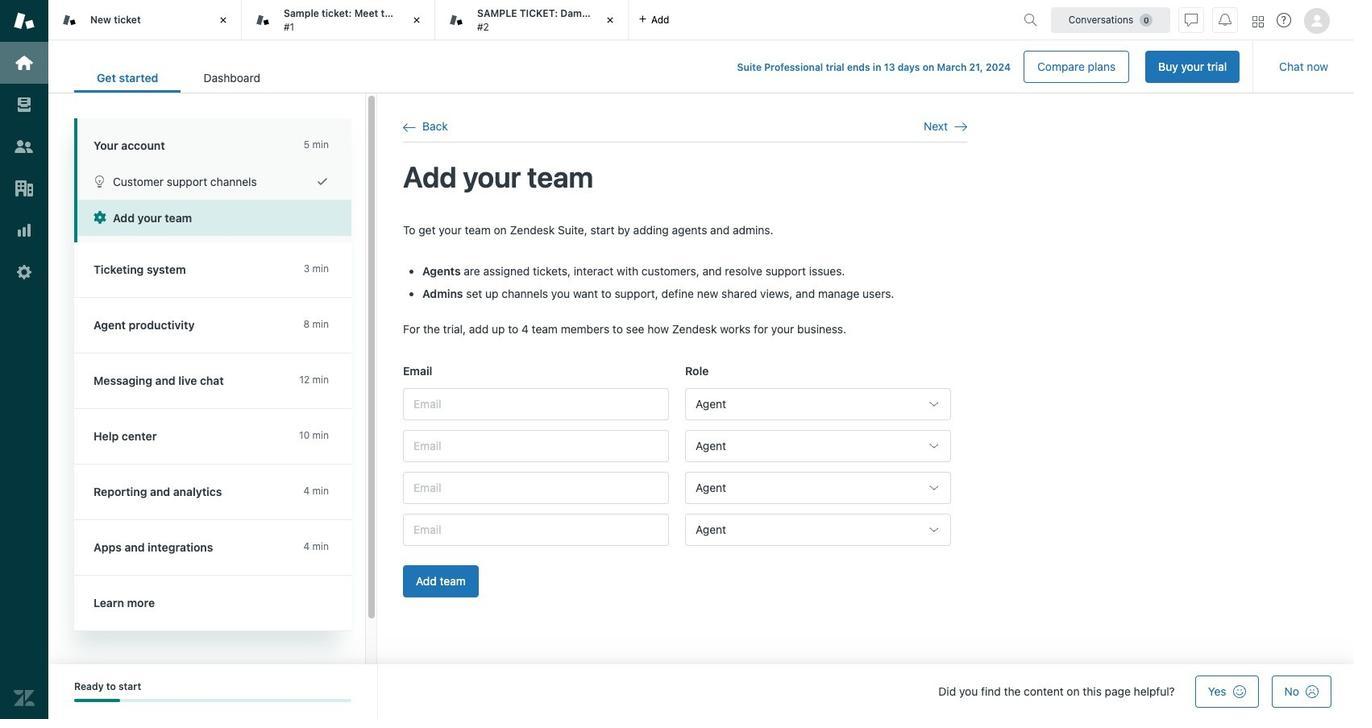 Task type: vqa. For each thing, say whether or not it's contained in the screenshot.
first EMAIL field from the bottom of the page
yes



Task type: describe. For each thing, give the bounding box(es) containing it.
content-title region
[[403, 159, 967, 196]]

button displays agent's chat status as invisible. image
[[1185, 13, 1198, 26]]

March 21, 2024 text field
[[937, 61, 1011, 73]]

4 email field from the top
[[403, 515, 669, 547]]

organizations image
[[14, 178, 35, 199]]

admin image
[[14, 262, 35, 283]]

customers image
[[14, 136, 35, 157]]

1 email field from the top
[[403, 389, 669, 421]]

2 email field from the top
[[403, 431, 669, 463]]

tabs tab list
[[48, 0, 1017, 40]]

progress bar image
[[74, 700, 120, 703]]

close image
[[602, 12, 618, 28]]



Task type: locate. For each thing, give the bounding box(es) containing it.
notifications image
[[1219, 13, 1232, 26]]

footer
[[48, 665, 1354, 720]]

heading
[[74, 118, 351, 164]]

progress-bar progress bar
[[74, 700, 351, 703]]

2 close image from the left
[[409, 12, 425, 28]]

views image
[[14, 94, 35, 115]]

region
[[403, 222, 967, 618]]

tab
[[48, 0, 242, 40], [242, 0, 435, 40], [435, 0, 629, 40], [181, 63, 283, 93]]

3 email field from the top
[[403, 473, 669, 505]]

zendesk image
[[14, 688, 35, 709]]

close image
[[215, 12, 231, 28], [409, 12, 425, 28]]

1 horizontal spatial close image
[[409, 12, 425, 28]]

main element
[[0, 0, 48, 720]]

0 horizontal spatial close image
[[215, 12, 231, 28]]

Email field
[[403, 389, 669, 421], [403, 431, 669, 463], [403, 473, 669, 505], [403, 515, 669, 547]]

get help image
[[1277, 13, 1291, 27]]

get started image
[[14, 52, 35, 73]]

zendesk products image
[[1253, 16, 1264, 27]]

reporting image
[[14, 220, 35, 241]]

zendesk support image
[[14, 10, 35, 31]]

1 close image from the left
[[215, 12, 231, 28]]

tab list
[[74, 63, 283, 93]]



